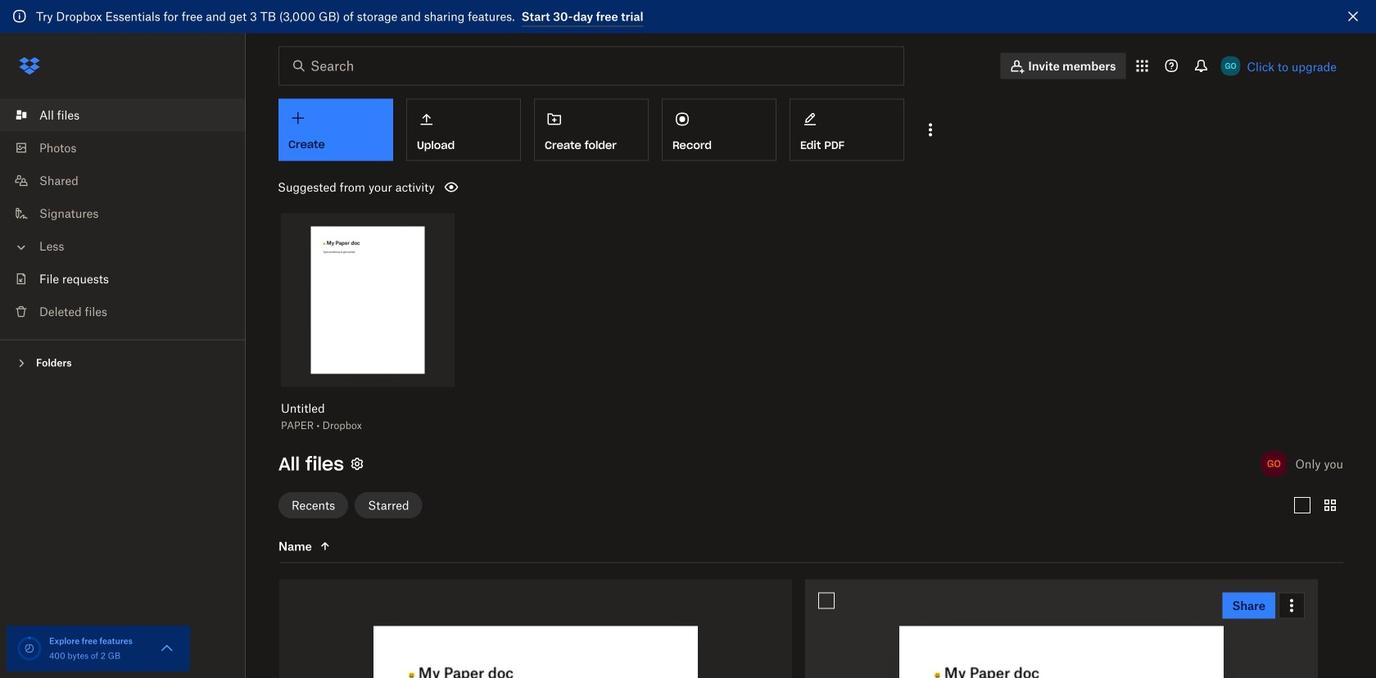 Task type: vqa. For each thing, say whether or not it's contained in the screenshot.
"HERE."
no



Task type: describe. For each thing, give the bounding box(es) containing it.
folder settings image
[[347, 454, 367, 474]]

quota usage image
[[16, 636, 43, 662]]



Task type: locate. For each thing, give the bounding box(es) containing it.
Search in folder "Dropbox" text field
[[311, 56, 870, 76]]

list item
[[0, 99, 246, 132]]

dropbox image
[[13, 50, 46, 82]]

less image
[[13, 239, 29, 256]]

file, _ my paper doc.paper row
[[279, 580, 792, 678]]

list
[[0, 89, 246, 340]]

quota usage progress bar
[[16, 636, 43, 662]]

alert
[[0, 0, 1377, 33]]

file, untitled.paper row
[[805, 580, 1318, 678]]



